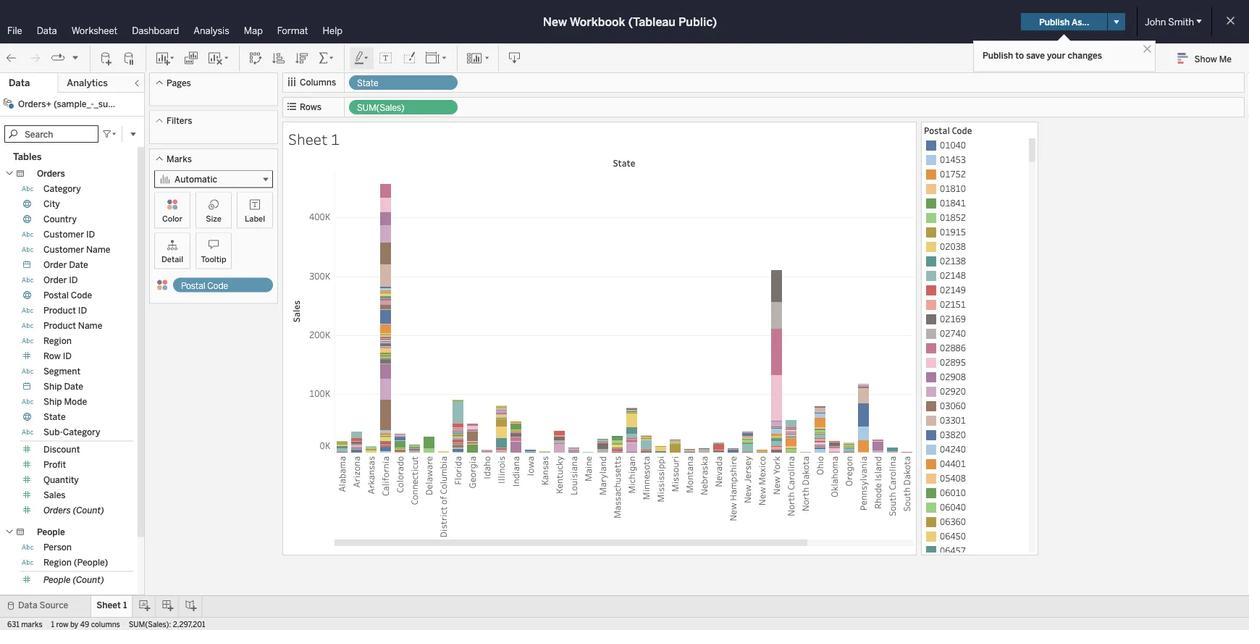 Task type: describe. For each thing, give the bounding box(es) containing it.
01810 option
[[924, 182, 1023, 196]]

01915
[[940, 226, 966, 238]]

North Dakota, State. Press Space to toggle selection. Press Escape to go back to the left margin. Use arrow keys to navigate headers text field
[[798, 453, 813, 540]]

sales
[[43, 490, 66, 500]]

California, State. Press Space to toggle selection. Press Escape to go back to the left margin. Use arrow keys to navigate headers text field
[[378, 453, 392, 540]]

customer name
[[43, 244, 110, 255]]

02895
[[940, 356, 966, 368]]

02740
[[940, 327, 966, 339]]

product id
[[43, 305, 87, 316]]

Oregon, State. Press Space to toggle selection. Press Escape to go back to the left margin. Use arrow keys to navigate headers text field
[[841, 453, 856, 540]]

source
[[39, 600, 68, 610]]

Minnesota, State. Press Space to toggle selection. Press Escape to go back to the left margin. Use arrow keys to navigate headers text field
[[639, 453, 653, 540]]

orders for orders
[[37, 168, 65, 179]]

format
[[277, 25, 308, 36]]

show mark labels image
[[379, 51, 393, 66]]

(tableau
[[628, 15, 676, 29]]

03820 option
[[924, 428, 1023, 442]]

john
[[1145, 16, 1166, 28]]

Ohio, State. Press Space to toggle selection. Press Escape to go back to the left margin. Use arrow keys to navigate headers text field
[[813, 453, 827, 540]]

orders+ (sample_-_superstore (1))
[[18, 98, 159, 109]]

Kansas, State. Press Space to toggle selection. Press Escape to go back to the left margin. Use arrow keys to navigate headers text field
[[537, 453, 552, 540]]

filters
[[167, 116, 192, 126]]

color
[[162, 214, 183, 223]]

01453
[[940, 154, 966, 165]]

name for product name
[[78, 320, 102, 331]]

orders (count)
[[43, 505, 104, 516]]

marks
[[167, 154, 192, 164]]

Missouri, State. Press Space to toggle selection. Press Escape to go back to the left margin. Use arrow keys to navigate headers text field
[[668, 453, 682, 540]]

Kentucky, State. Press Space to toggle selection. Press Escape to go back to the left margin. Use arrow keys to navigate headers text field
[[552, 453, 566, 540]]

order date
[[43, 260, 88, 270]]

0 horizontal spatial state
[[43, 412, 66, 422]]

06450
[[940, 530, 966, 542]]

new workbook (tableau public)
[[543, 15, 717, 29]]

06450 option
[[924, 529, 1023, 544]]

Florida, State. Press Space to toggle selection. Press Escape to go back to the left margin. Use arrow keys to navigate headers text field
[[450, 453, 465, 540]]

by
[[70, 620, 78, 629]]

rows
[[300, 102, 321, 112]]

02149
[[940, 284, 966, 296]]

ship date
[[43, 381, 83, 392]]

me
[[1219, 53, 1232, 64]]

undo image
[[4, 51, 19, 66]]

Montana, State. Press Space to toggle selection. Press Escape to go back to the left margin. Use arrow keys to navigate headers text field
[[682, 453, 697, 540]]

clear sheet image
[[207, 51, 230, 66]]

profit
[[43, 459, 66, 470]]

06010 option
[[924, 486, 1023, 500]]

Alabama, State. Press Space to toggle selection. Press Escape to go back to the left margin. Use arrow keys to navigate headers text field
[[335, 453, 349, 540]]

Louisiana, State. Press Space to toggle selection. Press Escape to go back to the left margin. Use arrow keys to navigate headers text field
[[566, 453, 581, 540]]

2,297,201
[[173, 620, 205, 629]]

South Carolina, State. Press Space to toggle selection. Press Escape to go back to the left margin. Use arrow keys to navigate headers text field
[[885, 453, 899, 540]]

product for product name
[[43, 320, 76, 331]]

02920 option
[[924, 385, 1023, 399]]

ship for ship date
[[43, 381, 62, 392]]

publish for publish as...
[[1039, 16, 1070, 27]]

1 vertical spatial data
[[9, 77, 30, 89]]

(sample_-
[[54, 98, 94, 109]]

pause auto updates image
[[122, 51, 137, 66]]

order for order date
[[43, 260, 67, 270]]

quantity
[[43, 475, 79, 485]]

0 vertical spatial category
[[43, 184, 81, 194]]

04401 option
[[924, 457, 1023, 471]]

1 horizontal spatial state
[[357, 78, 378, 88]]

analytics
[[67, 77, 108, 89]]

data source
[[18, 600, 68, 610]]

save
[[1026, 50, 1045, 60]]

id for row id
[[63, 351, 72, 361]]

Nebraska, State. Press Space to toggle selection. Press Escape to go back to the left margin. Use arrow keys to navigate headers text field
[[697, 453, 711, 540]]

01453 option
[[924, 153, 1023, 167]]

duplicate image
[[184, 51, 198, 66]]

District of Columbia, State. Press Space to toggle selection. Press Escape to go back to the left margin. Use arrow keys to navigate headers text field
[[436, 453, 450, 540]]

order id
[[43, 275, 78, 285]]

06040
[[940, 501, 966, 513]]

Rhode Island, State. Press Space to toggle selection. Press Escape to go back to the left margin. Use arrow keys to navigate headers text field
[[870, 453, 885, 540]]

Michigan, State. Press Space to toggle selection. Press Escape to go back to the left margin. Use arrow keys to navigate headers text field
[[624, 453, 639, 540]]

label
[[245, 214, 265, 223]]

01852
[[940, 211, 966, 223]]

sub-
[[43, 427, 63, 437]]

dashboard
[[132, 25, 179, 36]]

Indiana, State. Press Space to toggle selection. Press Escape to go back to the left margin. Use arrow keys to navigate headers text field
[[508, 453, 523, 540]]

Arkansas, State. Press Space to toggle selection. Press Escape to go back to the left margin. Use arrow keys to navigate headers text field
[[364, 453, 378, 540]]

changes
[[1068, 50, 1102, 60]]

people for people
[[37, 527, 65, 537]]

new data source image
[[99, 51, 114, 66]]

customer id
[[43, 229, 95, 240]]

02038 option
[[924, 240, 1023, 254]]

Search text field
[[4, 125, 98, 143]]

02920
[[940, 385, 966, 397]]

new worksheet image
[[155, 51, 175, 66]]

sum(sales):
[[129, 620, 171, 629]]

(1))
[[145, 98, 159, 109]]

01040
[[940, 139, 966, 151]]

country
[[43, 214, 77, 224]]

person
[[43, 542, 72, 553]]

mode
[[64, 396, 87, 407]]

workbook
[[570, 15, 625, 29]]

publish for publish to save your changes
[[983, 50, 1013, 60]]

_superstore
[[94, 98, 143, 109]]

sum(sales): 2,297,201
[[129, 620, 205, 629]]

(people)
[[74, 557, 108, 568]]

your
[[1047, 50, 1066, 60]]

show/hide cards image
[[466, 51, 490, 66]]

Nevada, State. Press Space to toggle selection. Press Escape to go back to the left margin. Use arrow keys to navigate headers text field
[[711, 453, 726, 540]]

marks. press enter to open the view data window.. use arrow keys to navigate data visualization elements. image
[[335, 170, 1044, 453]]

1 vertical spatial sheet 1
[[96, 600, 127, 610]]

Delaware, State. Press Space to toggle selection. Press Escape to go back to the left margin. Use arrow keys to navigate headers text field
[[421, 453, 436, 540]]

worksheet
[[71, 25, 118, 36]]

date for ship date
[[64, 381, 83, 392]]

product for product id
[[43, 305, 76, 316]]

john smith
[[1145, 16, 1194, 28]]

0 vertical spatial data
[[37, 25, 57, 36]]

01040 option
[[924, 138, 1023, 153]]

ship mode
[[43, 396, 87, 407]]

New Jersey, State. Press Space to toggle selection. Press Escape to go back to the left margin. Use arrow keys to navigate headers text field
[[740, 453, 755, 540]]

collapse image
[[133, 79, 141, 88]]



Task type: vqa. For each thing, say whether or not it's contained in the screenshot.
Create image
no



Task type: locate. For each thing, give the bounding box(es) containing it.
category
[[43, 184, 81, 194], [63, 427, 100, 437]]

01915 option
[[924, 225, 1023, 240]]

02151 option
[[924, 298, 1023, 312]]

code down tooltip
[[207, 280, 228, 291]]

0 vertical spatial date
[[69, 260, 88, 270]]

show me button
[[1171, 47, 1245, 70]]

tooltip
[[201, 254, 226, 264]]

publish left to
[[983, 50, 1013, 60]]

data down undo image
[[9, 77, 30, 89]]

orders for orders (count)
[[43, 505, 71, 516]]

id down order date
[[69, 275, 78, 285]]

2 horizontal spatial postal code
[[924, 125, 972, 137]]

detail
[[161, 254, 183, 264]]

1 horizontal spatial 1
[[123, 600, 127, 610]]

fit image
[[425, 51, 448, 66]]

02138
[[940, 255, 966, 267]]

public)
[[679, 15, 717, 29]]

as...
[[1072, 16, 1089, 27]]

2 product from the top
[[43, 320, 76, 331]]

03301 option
[[924, 413, 1023, 428]]

show
[[1195, 53, 1217, 64]]

redo image
[[28, 51, 42, 66]]

analysis
[[194, 25, 229, 36]]

sheet 1 up columns
[[96, 600, 127, 610]]

name down the product id
[[78, 320, 102, 331]]

date up mode
[[64, 381, 83, 392]]

01841
[[940, 197, 966, 209]]

name for customer name
[[86, 244, 110, 255]]

date
[[69, 260, 88, 270], [64, 381, 83, 392]]

sorted descending by sum of sales within state image
[[295, 51, 309, 66]]

0 vertical spatial sheet
[[288, 129, 328, 149]]

(count) for orders (count)
[[73, 505, 104, 516]]

size
[[206, 214, 221, 223]]

02148 option
[[924, 269, 1023, 283]]

04240 option
[[924, 442, 1023, 457]]

customer
[[43, 229, 84, 240], [43, 244, 84, 255]]

1 customer from the top
[[43, 229, 84, 240]]

1 vertical spatial 1
[[123, 600, 127, 610]]

06457 option
[[924, 544, 1023, 558]]

postal code
[[924, 125, 972, 137], [181, 280, 228, 291], [43, 290, 92, 301]]

category up city
[[43, 184, 81, 194]]

orders
[[37, 168, 65, 179], [43, 505, 71, 516]]

data up replay animation image
[[37, 25, 57, 36]]

06360
[[940, 516, 966, 528]]

(count) down (people)
[[73, 575, 104, 585]]

1 horizontal spatial sheet 1
[[288, 129, 340, 149]]

0 horizontal spatial 1
[[51, 620, 54, 629]]

0 vertical spatial people
[[37, 527, 65, 537]]

file
[[7, 25, 22, 36]]

download image
[[508, 51, 522, 66]]

1 vertical spatial people
[[43, 575, 71, 585]]

(count)
[[73, 505, 104, 516], [73, 575, 104, 585]]

totals image
[[318, 51, 335, 66]]

replay animation image
[[51, 51, 65, 65]]

Idaho, State. Press Space to toggle selection. Press Escape to go back to the left margin. Use arrow keys to navigate headers text field
[[479, 453, 494, 540]]

1 order from the top
[[43, 260, 67, 270]]

0 horizontal spatial code
[[71, 290, 92, 301]]

North Carolina, State. Press Space to toggle selection. Press Escape to go back to the left margin. Use arrow keys to navigate headers text field
[[784, 453, 798, 540]]

publish left as... on the top
[[1039, 16, 1070, 27]]

data up 631 marks
[[18, 600, 37, 610]]

id up customer name
[[86, 229, 95, 240]]

02038
[[940, 240, 966, 252]]

1 vertical spatial sheet
[[96, 600, 121, 610]]

1 vertical spatial order
[[43, 275, 67, 285]]

columns
[[300, 77, 336, 88]]

highlight image
[[353, 51, 370, 66]]

sum(sales)
[[357, 102, 404, 113]]

orders down tables
[[37, 168, 65, 179]]

region down person
[[43, 557, 72, 568]]

Maryland, State. Press Space to toggle selection. Press Escape to go back to the left margin. Use arrow keys to navigate headers text field
[[595, 453, 610, 540]]

customer for customer name
[[43, 244, 84, 255]]

06457
[[940, 545, 966, 557]]

region up row id
[[43, 336, 72, 346]]

1 vertical spatial orders
[[43, 505, 71, 516]]

orders down "sales"
[[43, 505, 71, 516]]

1 ship from the top
[[43, 381, 62, 392]]

631
[[7, 620, 19, 629]]

product up product name
[[43, 305, 76, 316]]

2 vertical spatial state
[[43, 412, 66, 422]]

row
[[56, 620, 68, 629]]

1 vertical spatial category
[[63, 427, 100, 437]]

ship down ship date
[[43, 396, 62, 407]]

date down customer name
[[69, 260, 88, 270]]

02908
[[940, 371, 966, 383]]

04240
[[940, 443, 966, 455]]

0 horizontal spatial postal
[[43, 290, 69, 301]]

orders+
[[18, 98, 51, 109]]

South Dakota, State. Press Space to toggle selection. Press Escape to go back to the left margin. Use arrow keys to navigate headers text field
[[899, 453, 914, 540]]

Arizona, State. Press Space to toggle selection. Press Escape to go back to the left margin. Use arrow keys to navigate headers text field
[[349, 453, 364, 540]]

replay animation image
[[71, 53, 80, 62]]

1 horizontal spatial code
[[207, 280, 228, 291]]

order for order id
[[43, 275, 67, 285]]

2 horizontal spatial code
[[952, 125, 972, 137]]

03301
[[940, 414, 966, 426]]

date for order date
[[69, 260, 88, 270]]

01841 option
[[924, 196, 1023, 211]]

04401
[[940, 458, 966, 470]]

Colorado, State. Press Space to toggle selection. Press Escape to go back to the left margin. Use arrow keys to navigate headers text field
[[392, 453, 407, 540]]

0 vertical spatial publish
[[1039, 16, 1070, 27]]

map
[[244, 25, 263, 36]]

(count) for people (count)
[[73, 575, 104, 585]]

(count) down quantity
[[73, 505, 104, 516]]

code
[[952, 125, 972, 137], [207, 280, 228, 291], [71, 290, 92, 301]]

03820
[[940, 429, 966, 441]]

publish to save your changes
[[983, 50, 1102, 60]]

1
[[331, 129, 340, 149], [123, 600, 127, 610], [51, 620, 54, 629]]

05408
[[940, 472, 966, 484]]

1 vertical spatial date
[[64, 381, 83, 392]]

1 (count) from the top
[[73, 505, 104, 516]]

1 vertical spatial region
[[43, 557, 72, 568]]

06010
[[940, 487, 966, 499]]

people (count)
[[43, 575, 104, 585]]

to
[[1016, 50, 1024, 60]]

publish as... button
[[1021, 13, 1107, 30]]

02149 option
[[924, 283, 1023, 298]]

1 vertical spatial ship
[[43, 396, 62, 407]]

1 horizontal spatial postal code
[[181, 280, 228, 291]]

05408 option
[[924, 471, 1023, 486]]

row
[[43, 351, 61, 361]]

code up 01040
[[952, 125, 972, 137]]

publish inside button
[[1039, 16, 1070, 27]]

0 horizontal spatial publish
[[983, 50, 1013, 60]]

customer for customer id
[[43, 229, 84, 240]]

postal code up the product id
[[43, 290, 92, 301]]

1 vertical spatial state
[[613, 157, 635, 169]]

0 horizontal spatial postal code
[[43, 290, 92, 301]]

category up the discount
[[63, 427, 100, 437]]

postal
[[924, 125, 950, 137], [181, 280, 205, 291], [43, 290, 69, 301]]

postal code down tooltip
[[181, 280, 228, 291]]

region (people)
[[43, 557, 108, 568]]

format workbook image
[[402, 51, 416, 66]]

49
[[80, 620, 89, 629]]

06040 option
[[924, 500, 1023, 515]]

code up the product id
[[71, 290, 92, 301]]

02138 option
[[924, 254, 1023, 269]]

02740 option
[[924, 327, 1023, 341]]

0 vertical spatial ship
[[43, 381, 62, 392]]

2 horizontal spatial 1
[[331, 129, 340, 149]]

Iowa, State. Press Space to toggle selection. Press Escape to go back to the left margin. Use arrow keys to navigate headers text field
[[523, 453, 537, 540]]

publish
[[1039, 16, 1070, 27], [983, 50, 1013, 60]]

city
[[43, 199, 60, 209]]

0 vertical spatial order
[[43, 260, 67, 270]]

close image
[[1141, 42, 1154, 56]]

0 horizontal spatial sheet
[[96, 600, 121, 610]]

01852 option
[[924, 211, 1023, 225]]

2 horizontal spatial postal
[[924, 125, 950, 137]]

discount
[[43, 444, 80, 455]]

product name
[[43, 320, 102, 331]]

02908 option
[[924, 370, 1023, 385]]

1 horizontal spatial publish
[[1039, 16, 1070, 27]]

postal up 01040
[[924, 125, 950, 137]]

segment
[[43, 366, 80, 377]]

1 row by 49 columns
[[51, 620, 120, 629]]

sheet 1
[[288, 129, 340, 149], [96, 600, 127, 610]]

name down customer id
[[86, 244, 110, 255]]

new
[[543, 15, 567, 29]]

New York, State. Press Space to toggle selection. Press Escape to go back to the left margin. Use arrow keys to navigate headers text field
[[769, 453, 784, 540]]

02895 option
[[924, 356, 1023, 370]]

0 vertical spatial (count)
[[73, 505, 104, 516]]

0 vertical spatial sheet 1
[[288, 129, 340, 149]]

2 vertical spatial data
[[18, 600, 37, 610]]

sorted ascending by sum of sales within state image
[[272, 51, 286, 66]]

0 vertical spatial 1
[[331, 129, 340, 149]]

02886 option
[[924, 341, 1023, 356]]

2 region from the top
[[43, 557, 72, 568]]

sheet up columns
[[96, 600, 121, 610]]

ship down segment on the bottom
[[43, 381, 62, 392]]

region
[[43, 336, 72, 346], [43, 557, 72, 568]]

03060 option
[[924, 399, 1023, 413]]

New Hampshire, State. Press Space to toggle selection. Press Escape to go back to the left margin. Use arrow keys to navigate headers text field
[[726, 453, 740, 540]]

Pennsylvania, State. Press Space to toggle selection. Press Escape to go back to the left margin. Use arrow keys to navigate headers text field
[[856, 453, 870, 540]]

0 vertical spatial state
[[357, 78, 378, 88]]

name
[[86, 244, 110, 255], [78, 320, 102, 331]]

postal down tooltip
[[181, 280, 205, 291]]

02148
[[940, 269, 966, 281]]

1 vertical spatial name
[[78, 320, 102, 331]]

show me
[[1195, 53, 1232, 64]]

sheet down rows in the top of the page
[[288, 129, 328, 149]]

Massachusetts, State. Press Space to toggle selection. Press Escape to go back to the left margin. Use arrow keys to navigate headers text field
[[610, 453, 624, 540]]

id right "row"
[[63, 351, 72, 361]]

id up product name
[[78, 305, 87, 316]]

Georgia, State. Press Space to toggle selection. Press Escape to go back to the left margin. Use arrow keys to navigate headers text field
[[465, 453, 479, 540]]

region for region
[[43, 336, 72, 346]]

id for customer id
[[86, 229, 95, 240]]

ship for ship mode
[[43, 396, 62, 407]]

Oklahoma, State. Press Space to toggle selection. Press Escape to go back to the left margin. Use arrow keys to navigate headers text field
[[827, 453, 841, 540]]

state
[[357, 78, 378, 88], [613, 157, 635, 169], [43, 412, 66, 422]]

06360 option
[[924, 515, 1023, 529]]

customer down country
[[43, 229, 84, 240]]

2 horizontal spatial state
[[613, 157, 635, 169]]

sheet 1 down rows in the top of the page
[[288, 129, 340, 149]]

02169 option
[[924, 312, 1023, 327]]

sub-category
[[43, 427, 100, 437]]

1 horizontal spatial sheet
[[288, 129, 328, 149]]

0 vertical spatial orders
[[37, 168, 65, 179]]

New Mexico, State. Press Space to toggle selection. Press Escape to go back to the left margin. Use arrow keys to navigate headers text field
[[755, 453, 769, 540]]

smith
[[1168, 16, 1194, 28]]

1 horizontal spatial postal
[[181, 280, 205, 291]]

1 vertical spatial (count)
[[73, 575, 104, 585]]

1 vertical spatial customer
[[43, 244, 84, 255]]

people up person
[[37, 527, 65, 537]]

01810
[[940, 182, 966, 194]]

02886
[[940, 342, 966, 354]]

02169
[[940, 313, 966, 325]]

0 vertical spatial name
[[86, 244, 110, 255]]

product down the product id
[[43, 320, 76, 331]]

631 marks
[[7, 620, 42, 629]]

region for region (people)
[[43, 557, 72, 568]]

people for people (count)
[[43, 575, 71, 585]]

0 vertical spatial product
[[43, 305, 76, 316]]

2 order from the top
[[43, 275, 67, 285]]

order down order date
[[43, 275, 67, 285]]

1 product from the top
[[43, 305, 76, 316]]

0 vertical spatial customer
[[43, 229, 84, 240]]

Connecticut, State. Press Space to toggle selection. Press Escape to go back to the left margin. Use arrow keys to navigate headers text field
[[407, 453, 421, 540]]

1 vertical spatial publish
[[983, 50, 1013, 60]]

id for order id
[[69, 275, 78, 285]]

1 vertical spatial product
[[43, 320, 76, 331]]

order up order id
[[43, 260, 67, 270]]

customer up order date
[[43, 244, 84, 255]]

01752 option
[[924, 167, 1023, 182]]

id for product id
[[78, 305, 87, 316]]

help
[[323, 25, 343, 36]]

Illinois, State. Press Space to toggle selection. Press Escape to go back to the left margin. Use arrow keys to navigate headers text field
[[494, 453, 508, 540]]

order
[[43, 260, 67, 270], [43, 275, 67, 285]]

postal down order id
[[43, 290, 69, 301]]

tables
[[13, 151, 42, 163]]

Mississippi, State. Press Space to toggle selection. Press Escape to go back to the left margin. Use arrow keys to navigate headers text field
[[653, 453, 668, 540]]

2 vertical spatial 1
[[51, 620, 54, 629]]

2 (count) from the top
[[73, 575, 104, 585]]

swap rows and columns image
[[248, 51, 263, 66]]

0 horizontal spatial sheet 1
[[96, 600, 127, 610]]

columns
[[91, 620, 120, 629]]

1 region from the top
[[43, 336, 72, 346]]

people down region (people)
[[43, 575, 71, 585]]

02151
[[940, 298, 966, 310]]

postal code up 01040
[[924, 125, 972, 137]]

2 customer from the top
[[43, 244, 84, 255]]

Maine, State. Press Space to toggle selection. Press Escape to go back to the left margin. Use arrow keys to navigate headers text field
[[581, 453, 595, 540]]

marks
[[21, 620, 42, 629]]

2 ship from the top
[[43, 396, 62, 407]]

publish as...
[[1039, 16, 1089, 27]]

0 vertical spatial region
[[43, 336, 72, 346]]



